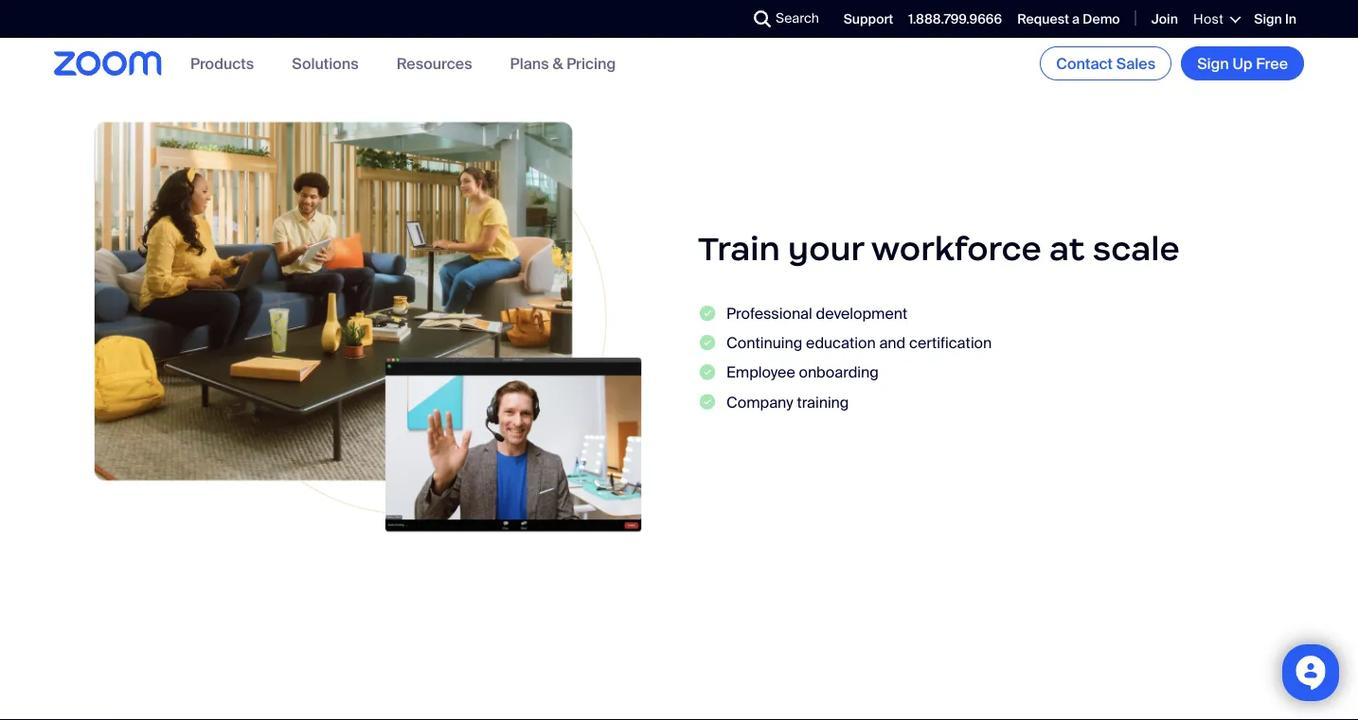 Task type: vqa. For each thing, say whether or not it's contained in the screenshot.
the left for
no



Task type: locate. For each thing, give the bounding box(es) containing it.
solutions button
[[292, 53, 359, 73]]

sign inside sign up free link
[[1197, 54, 1229, 73]]

demo
[[1083, 10, 1120, 28]]

sign
[[1254, 10, 1282, 28], [1197, 54, 1229, 73]]

at
[[1050, 229, 1085, 270]]

resources button
[[397, 53, 472, 73]]

0 vertical spatial sign
[[1254, 10, 1282, 28]]

search
[[776, 9, 819, 27]]

employee onboarding
[[727, 364, 879, 384]]

1 vertical spatial sign
[[1197, 54, 1229, 73]]

None search field
[[685, 4, 759, 34]]

train
[[698, 229, 780, 270]]

company
[[727, 393, 793, 413]]

continuing education and certification
[[727, 334, 992, 354]]

contact sales link
[[1040, 46, 1172, 81]]

contact
[[1056, 54, 1113, 73]]

resources
[[397, 53, 472, 73]]

train your workforce at scale
[[698, 229, 1180, 270]]

workforce
[[871, 229, 1042, 270]]

support link
[[844, 10, 894, 28]]

sign for sign in
[[1254, 10, 1282, 28]]

training
[[797, 393, 849, 413]]

scale
[[1093, 229, 1180, 270]]

sign left in
[[1254, 10, 1282, 28]]

onboarding
[[799, 364, 879, 384]]

sign up free link
[[1181, 46, 1304, 81]]

request
[[1017, 10, 1069, 28]]

request a demo link
[[1017, 10, 1120, 28]]

support
[[844, 10, 894, 28]]

host
[[1193, 10, 1224, 28]]

contact sales
[[1056, 54, 1156, 73]]

plans & pricing link
[[510, 53, 616, 73]]

join link
[[1151, 10, 1178, 28]]

webinar training image
[[76, 108, 660, 547]]

sign in
[[1254, 10, 1297, 28]]

your
[[788, 229, 864, 270]]

a
[[1072, 10, 1080, 28]]

sign left up
[[1197, 54, 1229, 73]]

1 horizontal spatial sign
[[1254, 10, 1282, 28]]

professional development
[[727, 305, 908, 325]]

0 horizontal spatial sign
[[1197, 54, 1229, 73]]

sign in link
[[1254, 10, 1297, 28]]

1.888.799.9666 link
[[909, 10, 1002, 28]]

join
[[1151, 10, 1178, 28]]

certification
[[909, 334, 992, 354]]

1.888.799.9666
[[909, 10, 1002, 28]]



Task type: describe. For each thing, give the bounding box(es) containing it.
sales
[[1116, 54, 1156, 73]]

plans
[[510, 53, 549, 73]]

zoom logo image
[[54, 51, 162, 76]]

and
[[879, 334, 906, 354]]

search image
[[754, 10, 771, 27]]

products button
[[190, 53, 254, 73]]

&
[[553, 53, 563, 73]]

professional
[[727, 305, 812, 325]]

employee
[[727, 364, 795, 384]]

sign for sign up free
[[1197, 54, 1229, 73]]

continuing
[[727, 334, 803, 354]]

in
[[1285, 10, 1297, 28]]

products
[[190, 53, 254, 73]]

free
[[1256, 54, 1288, 73]]

plans & pricing
[[510, 53, 616, 73]]

development
[[816, 305, 908, 325]]

company training
[[727, 393, 849, 413]]

host button
[[1193, 10, 1239, 28]]

train your workforce at scale tab panel
[[38, 71, 1320, 604]]

sign up free
[[1197, 54, 1288, 73]]

solutions
[[292, 53, 359, 73]]

search image
[[754, 10, 771, 27]]

request a demo
[[1017, 10, 1120, 28]]

education
[[806, 334, 876, 354]]

up
[[1233, 54, 1253, 73]]

pricing
[[567, 53, 616, 73]]



